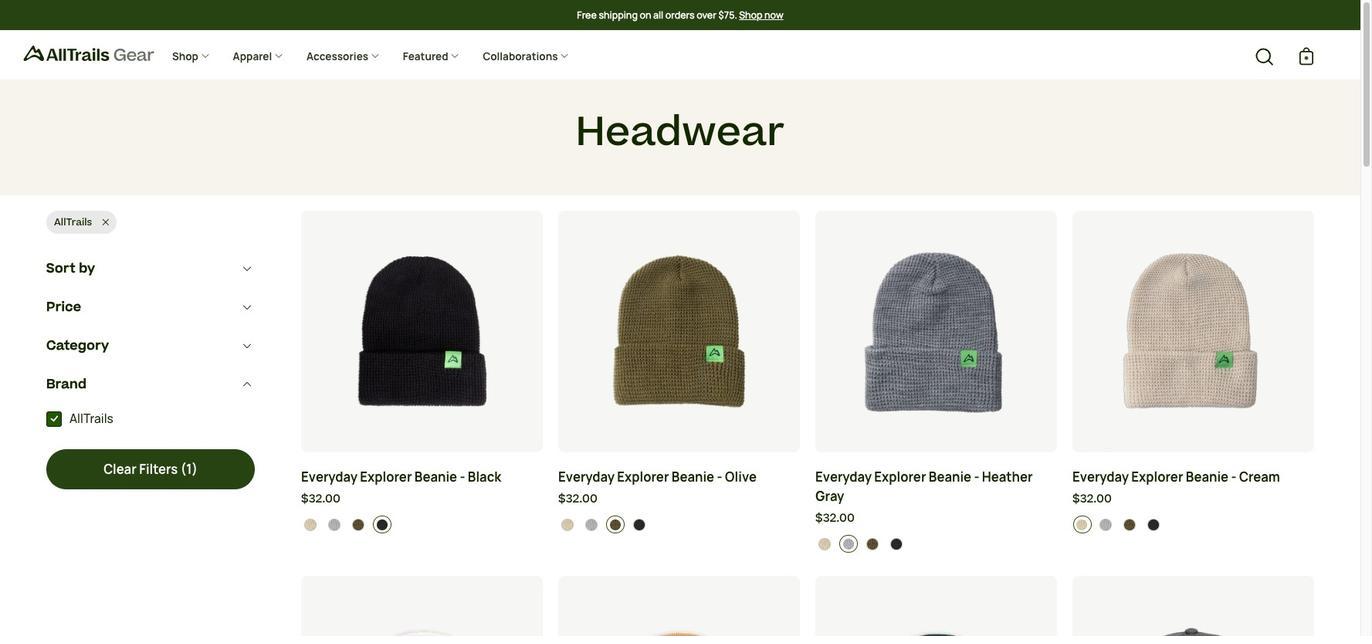 Task type: vqa. For each thing, say whether or not it's contained in the screenshot.
EVERYDAY corresponding to Everyday Explorer Beanie - Olive
yes



Task type: describe. For each thing, give the bounding box(es) containing it.
everyday explorer beanie - heather gray link
[[816, 468, 1057, 506]]

orders
[[666, 8, 695, 21]]

heather gray radio for $32.00
[[325, 516, 344, 534]]

everyday for everyday explorer beanie - cream
[[1073, 469, 1129, 486]]

over
[[697, 8, 717, 21]]

- for cream
[[1232, 469, 1237, 486]]

(
[[180, 461, 186, 478]]

- for heather
[[974, 469, 980, 486]]

$32.00 for everyday explorer beanie - cream
[[1073, 491, 1112, 507]]

black image for gray
[[890, 538, 903, 550]]

black image for $32.00
[[376, 519, 388, 531]]

shop link
[[161, 38, 221, 76]]

1
[[186, 461, 192, 478]]

toggle plus image
[[201, 51, 210, 60]]

cream radio for everyday explorer beanie - olive
[[559, 516, 577, 534]]

sort
[[46, 260, 76, 278]]

heather gray radio for everyday explorer beanie - cream
[[1097, 516, 1116, 534]]

0 vertical spatial alltrails
[[54, 215, 92, 229]]

everyday explorer beanie - black $32.00
[[301, 469, 502, 507]]

cream radio for everyday explorer beanie - heather gray
[[816, 535, 835, 553]]

shop inside shop link
[[172, 49, 201, 63]]

black radio for everyday explorer beanie - olive
[[630, 516, 649, 534]]

black
[[468, 469, 502, 486]]

everyday explorer beanie - cream $32.00
[[1073, 469, 1280, 507]]

$32.00 link for black
[[301, 491, 543, 508]]

cream radio for everyday explorer beanie - black
[[302, 516, 320, 534]]

sort by button
[[46, 250, 255, 288]]

clear
[[103, 461, 137, 478]]

everyday for everyday explorer beanie - heather gray
[[816, 469, 872, 486]]

$32.00 inside everyday explorer beanie - heather gray $32.00
[[816, 510, 855, 526]]

- for olive
[[717, 469, 723, 486]]

explorer for heather
[[875, 469, 927, 486]]

heather gray image for $32.00
[[1100, 519, 1112, 531]]

option group for cream
[[1073, 516, 1315, 534]]

toggle plus image for apparel
[[274, 51, 283, 60]]

on
[[640, 8, 651, 21]]

apparel
[[233, 49, 274, 63]]

black image for everyday explorer beanie - cream
[[1147, 519, 1160, 531]]

cream radio for everyday explorer beanie - cream
[[1073, 516, 1092, 534]]

$75.
[[719, 8, 737, 21]]

1 vertical spatial alltrails
[[70, 411, 113, 427]]

explorer for cream
[[1132, 469, 1184, 486]]

- for black
[[460, 469, 465, 486]]

filters
[[139, 461, 178, 478]]

black image for everyday explorer beanie - olive
[[633, 519, 645, 531]]

heather gray image for everyday explorer beanie - black
[[328, 519, 341, 531]]

olive image for everyday explorer beanie - cream
[[1124, 519, 1136, 531]]

free
[[577, 8, 597, 21]]

black radio for everyday explorer beanie - heather gray
[[888, 535, 906, 553]]

olive radio for everyday explorer beanie - heather gray
[[864, 535, 882, 553]]

apparel link
[[221, 38, 295, 76]]

$32.00 for everyday explorer beanie - olive
[[558, 491, 598, 507]]

olive image for everyday explorer beanie - heather gray
[[866, 538, 879, 550]]

collaborations
[[483, 49, 560, 63]]

cream image
[[562, 519, 574, 531]]

shipping
[[599, 8, 638, 21]]

everyday explorer beanie - black link
[[301, 468, 543, 487]]

heather
[[982, 469, 1033, 486]]



Task type: locate. For each thing, give the bounding box(es) containing it.
0 vertical spatial heather gray radio
[[325, 516, 344, 534]]

category
[[46, 337, 109, 356]]

by
[[79, 260, 95, 278]]

olive image left black radio on the left of the page
[[352, 519, 364, 531]]

clear filters             ( 1 )
[[103, 461, 198, 478]]

4 toggle plus image from the left
[[560, 51, 569, 60]]

olive radio down everyday explorer beanie - heather gray $32.00
[[864, 535, 882, 553]]

black image down everyday explorer beanie - heather gray $32.00
[[890, 538, 903, 550]]

0 horizontal spatial olive radio
[[349, 516, 368, 534]]

2 horizontal spatial black radio
[[1145, 516, 1163, 534]]

0 vertical spatial heather gray image
[[1100, 519, 1112, 531]]

explorer inside everyday explorer beanie - cream $32.00
[[1132, 469, 1184, 486]]

heather gray image down gray on the bottom right of the page
[[843, 538, 855, 550]]

alltrails down brand
[[70, 411, 113, 427]]

-
[[460, 469, 465, 486], [717, 469, 723, 486], [974, 469, 980, 486], [1232, 469, 1237, 486]]

toggle plus image for collaborations
[[560, 51, 569, 60]]

2 toggle plus image from the left
[[371, 51, 380, 60]]

✕
[[102, 215, 109, 229]]

heather gray radio down gray on the bottom right of the page
[[840, 535, 858, 553]]

1 vertical spatial black image
[[890, 538, 903, 550]]

0 horizontal spatial cream image
[[304, 519, 317, 531]]

beanie
[[415, 469, 457, 486], [672, 469, 715, 486], [929, 469, 972, 486], [1186, 469, 1229, 486]]

heather gray image left black radio on the left of the page
[[328, 519, 341, 531]]

1 explorer from the left
[[360, 469, 412, 486]]

2 horizontal spatial cream image
[[1076, 519, 1088, 531]]

olive radio for everyday explorer beanie - black
[[349, 516, 368, 534]]

black image inside option
[[890, 538, 903, 550]]

1 toggle plus image from the left
[[274, 51, 283, 60]]

option group down everyday explorer beanie - cream $32.00
[[1073, 516, 1315, 534]]

explorer inside everyday explorer beanie - heather gray $32.00
[[875, 469, 927, 486]]

toggle plus image for accessories
[[371, 51, 380, 60]]

3 toggle plus image from the left
[[450, 51, 460, 60]]

alltrails
[[54, 215, 92, 229], [70, 411, 113, 427]]

4 everyday from the left
[[1073, 469, 1129, 486]]

2 black image from the left
[[1147, 519, 1160, 531]]

everyday explorer beanie - olive $32.00
[[558, 469, 757, 507]]

explorer for black
[[360, 469, 412, 486]]

$32.00 link for olive
[[558, 491, 800, 508]]

explorer inside everyday explorer beanie - black $32.00
[[360, 469, 412, 486]]

3 - from the left
[[974, 469, 980, 486]]

toggle plus image for featured
[[450, 51, 460, 60]]

heather gray image
[[328, 519, 341, 531], [585, 519, 598, 531]]

shop right "$75." at the top of the page
[[739, 8, 763, 21]]

1 everyday from the left
[[301, 469, 358, 486]]

everyday inside everyday explorer beanie - cream $32.00
[[1073, 469, 1129, 486]]

2 heather gray image from the left
[[585, 519, 598, 531]]

now
[[765, 8, 784, 21]]

Black radio
[[373, 516, 392, 534]]

shop left the 'apparel'
[[172, 49, 201, 63]]

0 horizontal spatial heather gray radio
[[325, 516, 344, 534]]

0 horizontal spatial shop
[[172, 49, 201, 63]]

$32.00 link for cream
[[1073, 491, 1315, 508]]

$32.00 inside everyday explorer beanie - cream $32.00
[[1073, 491, 1112, 507]]

4 beanie from the left
[[1186, 469, 1229, 486]]

$32.00 inside everyday explorer beanie - olive $32.00
[[558, 491, 598, 507]]

beanie inside everyday explorer beanie - black $32.00
[[415, 469, 457, 486]]

0 vertical spatial black image
[[376, 519, 388, 531]]

cream image for everyday explorer beanie - cream
[[1076, 519, 1088, 531]]

$32.00 link down everyday explorer beanie - black link
[[301, 491, 543, 508]]

- inside everyday explorer beanie - heather gray $32.00
[[974, 469, 980, 486]]

1 horizontal spatial olive radio
[[607, 516, 625, 534]]

1 vertical spatial shop
[[172, 49, 201, 63]]

1 heather gray radio from the left
[[583, 516, 601, 534]]

option group for heather
[[816, 535, 1058, 553]]

toggle plus image
[[274, 51, 283, 60], [371, 51, 380, 60], [450, 51, 460, 60], [560, 51, 569, 60]]

olive radio for everyday explorer beanie - olive
[[607, 516, 625, 534]]

1 black image from the left
[[633, 519, 645, 531]]

cream image for everyday explorer beanie - heather gray
[[819, 538, 831, 550]]

heather gray image
[[1100, 519, 1112, 531], [843, 538, 855, 550]]

beanie for heather
[[929, 469, 972, 486]]

toggle plus image inside accessories link
[[371, 51, 380, 60]]

1 horizontal spatial cream image
[[819, 538, 831, 550]]

- left cream
[[1232, 469, 1237, 486]]

2 - from the left
[[717, 469, 723, 486]]

olive radio left black radio on the left of the page
[[349, 516, 368, 534]]

1 horizontal spatial heather gray image
[[1100, 519, 1112, 531]]

everyday explorer beanie - olive link
[[558, 468, 800, 487]]

explorer inside everyday explorer beanie - olive $32.00
[[617, 469, 669, 486]]

everyday inside everyday explorer beanie - black $32.00
[[301, 469, 358, 486]]

3 explorer from the left
[[875, 469, 927, 486]]

black radio for everyday explorer beanie - cream
[[1145, 516, 1163, 534]]

0 horizontal spatial heather gray radio
[[583, 516, 601, 534]]

$32.00 link
[[301, 491, 543, 508], [558, 491, 800, 508], [1073, 491, 1315, 508], [816, 510, 1057, 528]]

shop now link
[[739, 8, 784, 22]]

black image down everyday explorer beanie - black $32.00
[[376, 519, 388, 531]]

brand button
[[46, 366, 255, 404]]

cream image left black radio on the left of the page
[[304, 519, 317, 531]]

olive image
[[352, 519, 364, 531], [609, 519, 622, 531], [1124, 519, 1136, 531], [866, 538, 879, 550]]

- inside everyday explorer beanie - olive $32.00
[[717, 469, 723, 486]]

beanie inside everyday explorer beanie - olive $32.00
[[672, 469, 715, 486]]

everyday explorer beanie - heather gray $32.00
[[816, 469, 1033, 526]]

beanie for black
[[415, 469, 457, 486]]

olive image inside option
[[1124, 519, 1136, 531]]

2 horizontal spatial olive radio
[[864, 535, 882, 553]]

accessories link
[[295, 38, 391, 76]]

everyday inside everyday explorer beanie - heather gray $32.00
[[816, 469, 872, 486]]

olive image for everyday explorer beanie - black
[[352, 519, 364, 531]]

everyday inside everyday explorer beanie - olive $32.00
[[558, 469, 615, 486]]

option group down everyday explorer beanie - black $32.00
[[302, 516, 543, 534]]

)
[[192, 461, 198, 478]]

beanie inside everyday explorer beanie - heather gray $32.00
[[929, 469, 972, 486]]

olive radio right cream icon
[[607, 516, 625, 534]]

toggle plus image inside apparel link
[[274, 51, 283, 60]]

4 explorer from the left
[[1132, 469, 1184, 486]]

1 horizontal spatial black radio
[[888, 535, 906, 553]]

beanie left black
[[415, 469, 457, 486]]

1 horizontal spatial black image
[[1147, 519, 1160, 531]]

cream image down gray on the bottom right of the page
[[819, 538, 831, 550]]

olive image down everyday explorer beanie - cream $32.00
[[1124, 519, 1136, 531]]

3 everyday from the left
[[816, 469, 872, 486]]

black radio down everyday explorer beanie - olive $32.00
[[630, 516, 649, 534]]

1 horizontal spatial heather gray radio
[[1097, 516, 1116, 534]]

0 horizontal spatial heather gray image
[[843, 538, 855, 550]]

$32.00 for everyday explorer beanie - black
[[301, 491, 341, 507]]

heather gray image inside option
[[843, 538, 855, 550]]

option group for olive
[[559, 516, 801, 534]]

everyday for everyday explorer beanie - black
[[301, 469, 358, 486]]

0 horizontal spatial heather gray image
[[328, 519, 341, 531]]

1 vertical spatial heather gray image
[[843, 538, 855, 550]]

$32.00 inside everyday explorer beanie - black $32.00
[[301, 491, 341, 507]]

explorer for olive
[[617, 469, 669, 486]]

$32.00 link down everyday explorer beanie - cream link
[[1073, 491, 1315, 508]]

brand
[[46, 376, 87, 394]]

sort by
[[46, 260, 95, 278]]

heather gray radio for everyday explorer beanie - olive
[[583, 516, 601, 534]]

heather gray radio left olive option
[[1097, 516, 1116, 534]]

category button
[[46, 327, 255, 366]]

cream image for everyday explorer beanie - black
[[304, 519, 317, 531]]

black image
[[376, 519, 388, 531], [890, 538, 903, 550]]

option group down everyday explorer beanie - olive $32.00
[[559, 516, 801, 534]]

Cream radio
[[302, 516, 320, 534], [559, 516, 577, 534], [1073, 516, 1092, 534], [816, 535, 835, 553]]

beanie inside everyday explorer beanie - cream $32.00
[[1186, 469, 1229, 486]]

black image down everyday explorer beanie - olive $32.00
[[633, 519, 645, 531]]

alltrails left ✕
[[54, 215, 92, 229]]

0 horizontal spatial black image
[[633, 519, 645, 531]]

cream image left olive option
[[1076, 519, 1088, 531]]

0 vertical spatial shop
[[739, 8, 763, 21]]

black image inside radio
[[376, 519, 388, 531]]

olive image for everyday explorer beanie - olive
[[609, 519, 622, 531]]

everyday for everyday explorer beanie - olive
[[558, 469, 615, 486]]

1 vertical spatial heather gray radio
[[840, 535, 858, 553]]

option group for black
[[302, 516, 543, 534]]

free shipping on all orders over $75. shop now
[[577, 8, 784, 21]]

heather gray radio right cream icon
[[583, 516, 601, 534]]

$32.00 link for heather
[[816, 510, 1057, 528]]

black image
[[633, 519, 645, 531], [1147, 519, 1160, 531]]

beanie left the olive
[[672, 469, 715, 486]]

beanie for olive
[[672, 469, 715, 486]]

Heather Gray radio
[[583, 516, 601, 534], [1097, 516, 1116, 534]]

price button
[[46, 288, 255, 327]]

explorer
[[360, 469, 412, 486], [617, 469, 669, 486], [875, 469, 927, 486], [1132, 469, 1184, 486]]

1 - from the left
[[460, 469, 465, 486]]

- left the olive
[[717, 469, 723, 486]]

- inside everyday explorer beanie - cream $32.00
[[1232, 469, 1237, 486]]

cream image
[[304, 519, 317, 531], [1076, 519, 1088, 531], [819, 538, 831, 550]]

headwear
[[576, 104, 785, 162]]

featured link
[[391, 38, 471, 76]]

beanie left cream
[[1186, 469, 1229, 486]]

option group down everyday explorer beanie - heather gray $32.00
[[816, 535, 1058, 553]]

1 horizontal spatial shop
[[739, 8, 763, 21]]

Black radio
[[630, 516, 649, 534], [1145, 516, 1163, 534], [888, 535, 906, 553]]

everyday explorer beanie - cream link
[[1073, 468, 1315, 487]]

1 beanie from the left
[[415, 469, 457, 486]]

1 heather gray image from the left
[[328, 519, 341, 531]]

everyday
[[301, 469, 358, 486], [558, 469, 615, 486], [816, 469, 872, 486], [1073, 469, 1129, 486]]

- left heather
[[974, 469, 980, 486]]

toggle plus image inside featured link
[[450, 51, 460, 60]]

heather gray image for gray
[[843, 538, 855, 550]]

0 horizontal spatial black image
[[376, 519, 388, 531]]

1 horizontal spatial black image
[[890, 538, 903, 550]]

price
[[46, 298, 81, 317]]

black image right olive option
[[1147, 519, 1160, 531]]

Olive radio
[[1121, 516, 1139, 534]]

beanie left heather
[[929, 469, 972, 486]]

1 horizontal spatial heather gray radio
[[840, 535, 858, 553]]

2 explorer from the left
[[617, 469, 669, 486]]

heather gray image left olive option
[[1100, 519, 1112, 531]]

featured
[[403, 49, 450, 63]]

1 horizontal spatial heather gray image
[[585, 519, 598, 531]]

heather gray image for everyday explorer beanie - olive
[[585, 519, 598, 531]]

heather gray radio left black radio on the left of the page
[[325, 516, 344, 534]]

2 beanie from the left
[[672, 469, 715, 486]]

heather gray image inside radio
[[1100, 519, 1112, 531]]

beanie for cream
[[1186, 469, 1229, 486]]

all
[[653, 8, 664, 21]]

olive image right cream icon
[[609, 519, 622, 531]]

cream
[[1239, 469, 1280, 486]]

$32.00 link down everyday explorer beanie - heather gray link
[[816, 510, 1057, 528]]

heather gray radio for gray
[[840, 535, 858, 553]]

black radio right olive option
[[1145, 516, 1163, 534]]

$32.00
[[301, 491, 341, 507], [558, 491, 598, 507], [1073, 491, 1112, 507], [816, 510, 855, 526]]

toggle plus image inside collaborations link
[[560, 51, 569, 60]]

3 beanie from the left
[[929, 469, 972, 486]]

0 horizontal spatial black radio
[[630, 516, 649, 534]]

heather gray image right cream icon
[[585, 519, 598, 531]]

2 everyday from the left
[[558, 469, 615, 486]]

2 heather gray radio from the left
[[1097, 516, 1116, 534]]

Olive radio
[[349, 516, 368, 534], [607, 516, 625, 534], [864, 535, 882, 553]]

- left black
[[460, 469, 465, 486]]

collaborations link
[[471, 38, 581, 76]]

black radio down everyday explorer beanie - heather gray $32.00
[[888, 535, 906, 553]]

Heather Gray radio
[[325, 516, 344, 534], [840, 535, 858, 553]]

$32.00 link down everyday explorer beanie - olive link
[[558, 491, 800, 508]]

gray
[[816, 488, 845, 505]]

olive
[[725, 469, 757, 486]]

- inside everyday explorer beanie - black $32.00
[[460, 469, 465, 486]]

olive image down everyday explorer beanie - heather gray $32.00
[[866, 538, 879, 550]]

option group
[[302, 516, 543, 534], [559, 516, 801, 534], [1073, 516, 1315, 534], [816, 535, 1058, 553]]

accessories
[[307, 49, 371, 63]]

4 - from the left
[[1232, 469, 1237, 486]]

shop
[[739, 8, 763, 21], [172, 49, 201, 63]]



